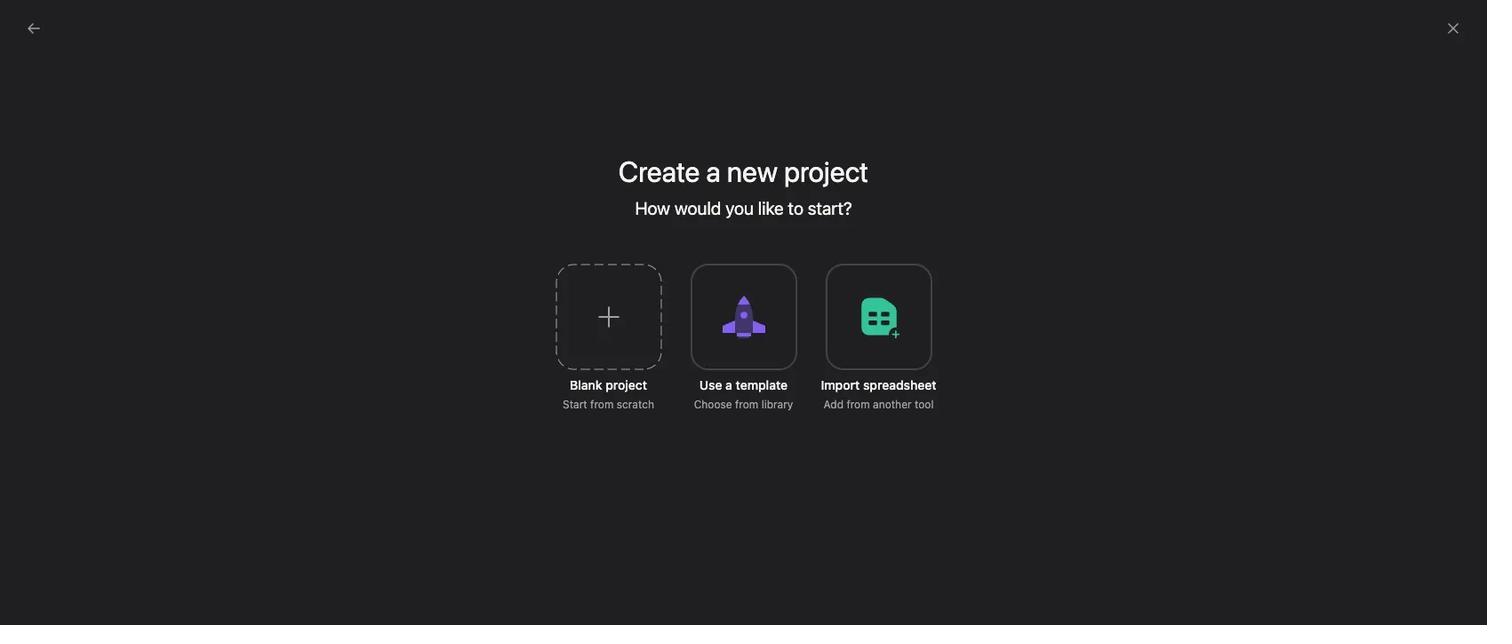 Task type: locate. For each thing, give the bounding box(es) containing it.
from
[[590, 398, 614, 412], [735, 398, 758, 412], [846, 398, 870, 412]]

2 vertical spatial world domination link
[[901, 381, 998, 399]]

a right use
[[725, 378, 732, 393]]

use
[[699, 378, 722, 393]]

how would you like to start?
[[635, 198, 852, 219]]

0 horizontal spatial from
[[590, 398, 614, 412]]

1 horizontal spatial a
[[725, 378, 732, 393]]

from inside use a template choose from library
[[735, 398, 758, 412]]

tool
[[915, 398, 934, 412]]

domination for top world domination link
[[927, 313, 984, 327]]

2 vertical spatial world domination
[[908, 383, 998, 396]]

2 horizontal spatial from
[[846, 398, 870, 412]]

2 from from the left
[[735, 398, 758, 412]]

you
[[725, 198, 754, 219]]

to start?
[[788, 198, 852, 219]]

a up would on the left
[[706, 155, 721, 188]]

scratch
[[617, 398, 654, 412]]

domination up tool
[[927, 348, 984, 361]]

world for the middle world domination link
[[895, 348, 924, 361]]

world domination link
[[888, 312, 984, 329], [888, 346, 984, 364], [901, 381, 998, 399]]

from down template
[[735, 398, 758, 412]]

0 vertical spatial world
[[895, 313, 924, 327]]

0 vertical spatial a
[[706, 155, 721, 188]]

world domination
[[895, 313, 984, 327], [895, 348, 984, 361], [908, 383, 998, 396]]

another
[[873, 398, 912, 412]]

1 vertical spatial world
[[895, 348, 924, 361]]

go back image
[[27, 21, 41, 36]]

1 from from the left
[[590, 398, 614, 412]]

a
[[706, 155, 721, 188], [725, 378, 732, 393]]

1 vertical spatial domination
[[927, 348, 984, 361]]

1 vertical spatial world domination
[[895, 348, 984, 361]]

import spreadsheet add from another tool
[[821, 378, 936, 412]]

1 vertical spatial world domination link
[[888, 346, 984, 364]]

0 vertical spatial world domination
[[895, 313, 984, 327]]

domination
[[927, 313, 984, 327], [927, 348, 984, 361], [941, 383, 998, 396]]

2 vertical spatial domination
[[941, 383, 998, 396]]

domination for the bottom world domination link
[[941, 383, 998, 396]]

from down blank
[[590, 398, 614, 412]]

world
[[895, 313, 924, 327], [895, 348, 924, 361], [908, 383, 938, 396]]

2 vertical spatial world
[[908, 383, 938, 396]]

0 vertical spatial domination
[[927, 313, 984, 327]]

template
[[736, 378, 788, 393]]

1 vertical spatial a
[[725, 378, 732, 393]]

domination up spreadsheet
[[927, 313, 984, 327]]

start
[[563, 398, 587, 412]]

create a new project
[[618, 155, 869, 188]]

new project
[[727, 155, 869, 188]]

a inside use a template choose from library
[[725, 378, 732, 393]]

from inside blank project start from scratch
[[590, 398, 614, 412]]

domination right spreadsheet
[[941, 383, 998, 396]]

3 from from the left
[[846, 398, 870, 412]]

list box
[[534, 7, 960, 36]]

world domination for the bottom world domination link
[[908, 383, 998, 396]]

create
[[618, 155, 700, 188]]

from right "add" on the right
[[846, 398, 870, 412]]

0 horizontal spatial a
[[706, 155, 721, 188]]

from inside import spreadsheet add from another tool
[[846, 398, 870, 412]]

1 horizontal spatial from
[[735, 398, 758, 412]]

0 vertical spatial world domination link
[[888, 312, 984, 329]]



Task type: vqa. For each thing, say whether or not it's contained in the screenshot.
Use
yes



Task type: describe. For each thing, give the bounding box(es) containing it.
blank
[[570, 378, 602, 393]]

add
[[824, 398, 844, 412]]

domination for the middle world domination link
[[927, 348, 984, 361]]

import
[[821, 378, 860, 393]]

world domination for top world domination link
[[895, 313, 984, 327]]

a for template
[[725, 378, 732, 393]]

spreadsheet
[[863, 378, 936, 393]]

how
[[635, 198, 670, 219]]

hide sidebar image
[[23, 14, 37, 28]]

from for blank
[[590, 398, 614, 412]]

project
[[606, 378, 647, 393]]

like
[[758, 198, 784, 219]]

close image
[[1446, 21, 1460, 36]]

world for top world domination link
[[895, 313, 924, 327]]

choose
[[694, 398, 732, 412]]

from for import
[[846, 398, 870, 412]]

world for the bottom world domination link
[[908, 383, 938, 396]]

blank project start from scratch
[[563, 378, 654, 412]]

would
[[675, 198, 721, 219]]

use a template choose from library
[[694, 378, 793, 412]]

world domination for the middle world domination link
[[895, 348, 984, 361]]

library
[[761, 398, 793, 412]]

a for new project
[[706, 155, 721, 188]]



